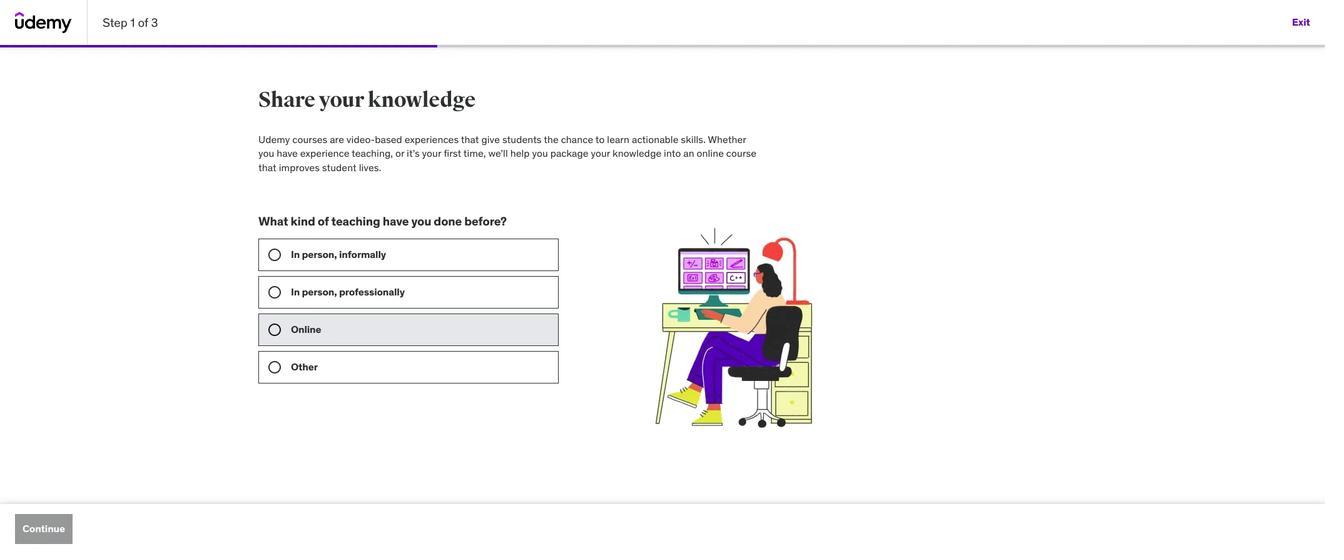 Task type: vqa. For each thing, say whether or not it's contained in the screenshot.
bottom of
yes



Task type: locate. For each thing, give the bounding box(es) containing it.
the
[[544, 133, 559, 146]]

udemy
[[258, 133, 290, 146]]

1 vertical spatial person,
[[302, 286, 337, 298]]

1 person, from the top
[[302, 248, 337, 261]]

1 horizontal spatial have
[[383, 214, 409, 229]]

in for in person, professionally
[[291, 286, 300, 298]]

of
[[138, 15, 148, 30], [318, 214, 329, 229]]

you
[[258, 147, 274, 160], [532, 147, 548, 160], [411, 214, 431, 229]]

of for 3
[[138, 15, 148, 30]]

your down 'experiences'
[[422, 147, 441, 160]]

1 horizontal spatial knowledge
[[613, 147, 662, 160]]

2 person, from the top
[[302, 286, 337, 298]]

what kind of teaching have you done before?
[[258, 214, 507, 229]]

share
[[258, 87, 315, 113]]

that
[[461, 133, 479, 146], [258, 161, 276, 174]]

that down udemy
[[258, 161, 276, 174]]

person,
[[302, 248, 337, 261], [302, 286, 337, 298]]

0 horizontal spatial that
[[258, 161, 276, 174]]

0 vertical spatial person,
[[302, 248, 337, 261]]

experience
[[300, 147, 349, 160]]

step
[[103, 15, 128, 30]]

1 vertical spatial knowledge
[[613, 147, 662, 160]]

0 vertical spatial have
[[277, 147, 298, 160]]

person, down kind
[[302, 248, 337, 261]]

time,
[[463, 147, 486, 160]]

3
[[151, 15, 158, 30]]

person, for professionally
[[302, 286, 337, 298]]

1 vertical spatial have
[[383, 214, 409, 229]]

your
[[319, 87, 364, 113], [422, 147, 441, 160], [591, 147, 610, 160]]

have inside udemy courses are video-based experiences that give students the chance to learn actionable skills. whether you have experience teaching, or it's your first time, we'll help you package your knowledge into an online course that improves student lives.
[[277, 147, 298, 160]]

0 horizontal spatial have
[[277, 147, 298, 160]]

that up time,
[[461, 133, 479, 146]]

1 in from the top
[[291, 248, 300, 261]]

step 1 of 3 element
[[0, 45, 437, 48]]

knowledge down the actionable
[[613, 147, 662, 160]]

person, up online
[[302, 286, 337, 298]]

2 in from the top
[[291, 286, 300, 298]]

course
[[726, 147, 757, 160]]

1 vertical spatial in
[[291, 286, 300, 298]]

1 horizontal spatial your
[[422, 147, 441, 160]]

knowledge up 'experiences'
[[368, 87, 476, 113]]

1 horizontal spatial of
[[318, 214, 329, 229]]

before?
[[464, 214, 507, 229]]

knowledge
[[368, 87, 476, 113], [613, 147, 662, 160]]

of right 1
[[138, 15, 148, 30]]

your down to
[[591, 147, 610, 160]]

in
[[291, 248, 300, 261], [291, 286, 300, 298]]

you down the at left
[[532, 147, 548, 160]]

in person, informally
[[291, 248, 386, 261]]

chance
[[561, 133, 593, 146]]

or
[[395, 147, 404, 160]]

online
[[291, 323, 321, 336]]

0 vertical spatial in
[[291, 248, 300, 261]]

learn
[[607, 133, 630, 146]]

done
[[434, 214, 462, 229]]

professionally
[[339, 286, 405, 298]]

1 horizontal spatial that
[[461, 133, 479, 146]]

0 horizontal spatial of
[[138, 15, 148, 30]]

have
[[277, 147, 298, 160], [383, 214, 409, 229]]

1 vertical spatial that
[[258, 161, 276, 174]]

help
[[510, 147, 530, 160]]

have up improves
[[277, 147, 298, 160]]

student
[[322, 161, 357, 174]]

teaching
[[331, 214, 380, 229]]

exit
[[1292, 16, 1310, 28]]

it's
[[407, 147, 420, 160]]

1
[[130, 15, 135, 30]]

you down udemy
[[258, 147, 274, 160]]

in up online
[[291, 286, 300, 298]]

0 vertical spatial of
[[138, 15, 148, 30]]

udemy courses are video-based experiences that give students the chance to learn actionable skills. whether you have experience teaching, or it's your first time, we'll help you package your knowledge into an online course that improves student lives.
[[258, 133, 757, 174]]

0 horizontal spatial your
[[319, 87, 364, 113]]

courses
[[292, 133, 327, 146]]

in for in person, informally
[[291, 248, 300, 261]]

of right kind
[[318, 214, 329, 229]]

of for teaching
[[318, 214, 329, 229]]

in down kind
[[291, 248, 300, 261]]

an
[[683, 147, 694, 160]]

your up are
[[319, 87, 364, 113]]

1 vertical spatial of
[[318, 214, 329, 229]]

you left 'done'
[[411, 214, 431, 229]]

have right teaching
[[383, 214, 409, 229]]

0 vertical spatial knowledge
[[368, 87, 476, 113]]

share your knowledge
[[258, 87, 476, 113]]

0 horizontal spatial knowledge
[[368, 87, 476, 113]]



Task type: describe. For each thing, give the bounding box(es) containing it.
online
[[697, 147, 724, 160]]

person, for informally
[[302, 248, 337, 261]]

lives.
[[359, 161, 381, 174]]

2 horizontal spatial your
[[591, 147, 610, 160]]

video-
[[347, 133, 375, 146]]

informally
[[339, 248, 386, 261]]

udemy image
[[15, 12, 72, 33]]

exit button
[[1292, 8, 1310, 38]]

2 horizontal spatial you
[[532, 147, 548, 160]]

kind
[[291, 214, 315, 229]]

actionable
[[632, 133, 679, 146]]

1 horizontal spatial you
[[411, 214, 431, 229]]

teaching,
[[352, 147, 393, 160]]

based
[[375, 133, 402, 146]]

knowledge inside udemy courses are video-based experiences that give students the chance to learn actionable skills. whether you have experience teaching, or it's your first time, we'll help you package your knowledge into an online course that improves student lives.
[[613, 147, 662, 160]]

step 1 of 3
[[103, 15, 158, 30]]

package
[[550, 147, 589, 160]]

are
[[330, 133, 344, 146]]

continue
[[23, 523, 65, 536]]

whether
[[708, 133, 746, 146]]

other
[[291, 361, 318, 374]]

into
[[664, 147, 681, 160]]

0 horizontal spatial you
[[258, 147, 274, 160]]

give
[[481, 133, 500, 146]]

we'll
[[488, 147, 508, 160]]

first
[[444, 147, 461, 160]]

in person, professionally
[[291, 286, 405, 298]]

what
[[258, 214, 288, 229]]

0 vertical spatial that
[[461, 133, 479, 146]]

skills.
[[681, 133, 706, 146]]

continue button
[[15, 515, 73, 545]]

students
[[502, 133, 542, 146]]

improves
[[279, 161, 320, 174]]

to
[[596, 133, 605, 146]]

experiences
[[405, 133, 459, 146]]



